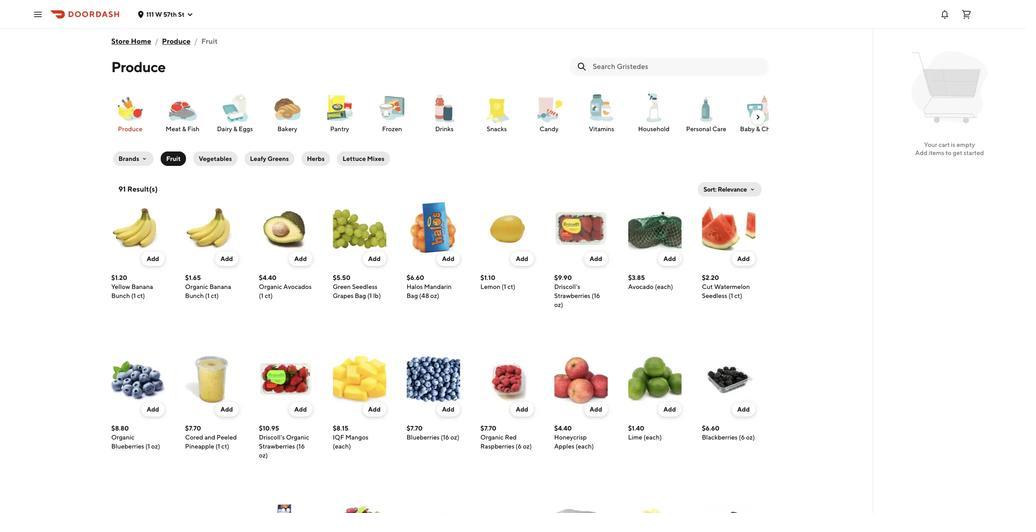 Task type: locate. For each thing, give the bounding box(es) containing it.
(each) down iqf
[[333, 443, 351, 451]]

$4.40 inside $4.40 honeycrisp apples (each)
[[554, 425, 572, 433]]

banana inside $1.65 organic banana bunch (1 ct)
[[210, 284, 231, 291]]

brands
[[119, 155, 139, 163]]

2 horizontal spatial (16
[[592, 293, 600, 300]]

1 vertical spatial strawberries
[[259, 443, 295, 451]]

91 result(s)
[[119, 185, 158, 194]]

add for $3.85 avocado (each)
[[664, 256, 676, 263]]

$10.95 driscoll's organic strawberries (16 oz)
[[259, 425, 309, 460]]

leafy greens button
[[245, 152, 294, 166]]

$7.70 inside $7.70 blueberries (16 oz)
[[407, 425, 423, 433]]

$1.40
[[628, 425, 645, 433]]

1 horizontal spatial (6
[[739, 434, 745, 442]]

0 horizontal spatial seedless
[[352, 284, 378, 291]]

result(s)
[[127, 185, 158, 194]]

/ right 'produce' button
[[194, 37, 198, 46]]

add
[[916, 149, 928, 157], [147, 256, 159, 263], [221, 256, 233, 263], [294, 256, 307, 263], [368, 256, 381, 263], [442, 256, 455, 263], [516, 256, 528, 263], [590, 256, 602, 263], [664, 256, 676, 263], [738, 256, 750, 263], [147, 406, 159, 414], [221, 406, 233, 414], [294, 406, 307, 414], [368, 406, 381, 414], [442, 406, 455, 414], [516, 406, 528, 414], [590, 406, 602, 414], [664, 406, 676, 414], [738, 406, 750, 414]]

0 vertical spatial seedless
[[352, 284, 378, 291]]

household link
[[632, 92, 677, 134]]

0 vertical spatial (6
[[739, 434, 745, 442]]

add for $6.60 blackberries (6 oz)
[[738, 406, 750, 414]]

$4.40 for $4.40 honeycrisp apples (each)
[[554, 425, 572, 433]]

bakery link
[[265, 92, 310, 134]]

your
[[924, 141, 938, 149]]

add for $1.40 lime (each)
[[664, 406, 676, 414]]

(6 down red
[[516, 443, 522, 451]]

1 horizontal spatial bag
[[407, 293, 418, 300]]

strawberries down $10.95
[[259, 443, 295, 451]]

1 horizontal spatial /
[[194, 37, 198, 46]]

$4.40 for $4.40 organic avocados (1 ct)
[[259, 275, 277, 282]]

1 horizontal spatial strawberries
[[554, 293, 591, 300]]

0 horizontal spatial &
[[182, 126, 186, 133]]

0 vertical spatial strawberries
[[554, 293, 591, 300]]

driscoll's inside "$9.90 driscoll's strawberries (16 oz)"
[[554, 284, 580, 291]]

fruit down meat
[[166, 155, 181, 163]]

oz)
[[431, 293, 439, 300], [554, 302, 563, 309], [451, 434, 459, 442], [746, 434, 755, 442], [151, 443, 160, 451], [523, 443, 532, 451], [259, 453, 268, 460]]

2 banana from the left
[[210, 284, 231, 291]]

meat & fish image
[[166, 92, 199, 125]]

vitamins link
[[579, 92, 624, 134]]

$6.60 up blackberries
[[702, 425, 720, 433]]

(1 inside $1.65 organic banana bunch (1 ct)
[[205, 293, 210, 300]]

$1.10
[[481, 275, 496, 282]]

add for $8.80 organic blueberries (1 oz)
[[147, 406, 159, 414]]

cuties seedless california clementines (3 lb) image
[[259, 504, 312, 514]]

0 horizontal spatial banana
[[132, 284, 153, 291]]

0 items, open order cart image
[[961, 9, 972, 20]]

add for $4.40 honeycrisp apples (each)
[[590, 406, 602, 414]]

$4.40 inside $4.40 organic avocados (1 ct)
[[259, 275, 277, 282]]

1 vertical spatial $6.60
[[702, 425, 720, 433]]

pineapple (16 oz) image
[[628, 504, 682, 514]]

1 horizontal spatial $6.60
[[702, 425, 720, 433]]

oz) inside $7.70 blueberries (16 oz)
[[451, 434, 459, 442]]

0 vertical spatial fruit
[[201, 37, 218, 46]]

$6.60 blackberries (6 oz)
[[702, 425, 755, 442]]

$1.40 lime (each)
[[628, 425, 662, 442]]

driscoll's inside $10.95 driscoll's organic strawberries (16 oz)
[[259, 434, 285, 442]]

(each) down honeycrisp
[[576, 443, 594, 451]]

add for $10.95 driscoll's organic strawberries (16 oz)
[[294, 406, 307, 414]]

1 & from the left
[[182, 126, 186, 133]]

$9.90
[[554, 275, 572, 282]]

empty
[[957, 141, 975, 149]]

1 bag from the left
[[355, 293, 366, 300]]

add for $5.50 green seedless grapes bag (1 lb)
[[368, 256, 381, 263]]

mandarin
[[424, 284, 452, 291]]

(6
[[739, 434, 745, 442], [516, 443, 522, 451]]

organic inside $1.65 organic banana bunch (1 ct)
[[185, 284, 208, 291]]

w
[[155, 11, 162, 18]]

organic avocados (1 ct) image
[[259, 202, 312, 256]]

0 horizontal spatial bunch
[[111, 293, 130, 300]]

add for $1.65 organic banana bunch (1 ct)
[[221, 256, 233, 263]]

blackberries
[[702, 434, 738, 442]]

yellow
[[111, 284, 130, 291]]

bunch inside $1.20 yellow banana bunch (1 ct)
[[111, 293, 130, 300]]

$6.60 up halos in the left of the page
[[407, 275, 424, 282]]

drinks image
[[428, 92, 461, 125]]

meat
[[166, 126, 181, 133]]

produce down produce image
[[118, 126, 143, 133]]

2 bunch from the left
[[185, 293, 204, 300]]

$6.60 inside $6.60 blackberries (6 oz)
[[702, 425, 720, 433]]

0 horizontal spatial $4.40
[[259, 275, 277, 282]]

bag
[[355, 293, 366, 300], [407, 293, 418, 300]]

mixes
[[367, 155, 385, 163]]

2 $7.70 from the left
[[407, 425, 423, 433]]

0 vertical spatial blueberries
[[407, 434, 440, 442]]

1 vertical spatial fruit
[[166, 155, 181, 163]]

& left eggs
[[233, 126, 238, 133]]

0 vertical spatial $4.40
[[259, 275, 277, 282]]

2 horizontal spatial &
[[756, 126, 760, 133]]

bag left 'lb)' in the left bottom of the page
[[355, 293, 366, 300]]

empty retail cart image
[[907, 45, 992, 130]]

seedless down cut
[[702, 293, 728, 300]]

halos mandarin bag (48 oz) image
[[407, 202, 460, 256]]

banana
[[132, 284, 153, 291], [210, 284, 231, 291]]

1 vertical spatial $4.40
[[554, 425, 572, 433]]

snacks
[[487, 126, 507, 133]]

organic blueberries (1 oz) image
[[111, 353, 165, 406]]

green
[[333, 284, 351, 291]]

$6.60 inside $6.60 halos mandarin bag (48 oz)
[[407, 275, 424, 282]]

vitamins image
[[586, 92, 618, 125]]

store
[[111, 37, 129, 46]]

1 horizontal spatial blueberries
[[407, 434, 440, 442]]

ct)
[[508, 284, 516, 291], [137, 293, 145, 300], [211, 293, 219, 300], [265, 293, 273, 300], [735, 293, 743, 300], [221, 443, 229, 451]]

store home / produce / fruit
[[111, 37, 218, 46]]

bunch inside $1.65 organic banana bunch (1 ct)
[[185, 293, 204, 300]]

dairy
[[217, 126, 232, 133]]

1 horizontal spatial $4.40
[[554, 425, 572, 433]]

add inside your cart is empty add items to get started
[[916, 149, 928, 157]]

0 horizontal spatial $7.70
[[185, 425, 201, 433]]

blueberries inside $7.70 blueberries (16 oz)
[[407, 434, 440, 442]]

organic left iqf
[[286, 434, 309, 442]]

0 horizontal spatial /
[[155, 37, 158, 46]]

0 vertical spatial $6.60
[[407, 275, 424, 282]]

herbs link
[[300, 150, 332, 168]]

green seedless grapes bag (1 lb) image
[[333, 202, 386, 256]]

meat & fish link
[[160, 92, 205, 134]]

brands button
[[113, 152, 154, 166]]

bunch down $1.65 on the left
[[185, 293, 204, 300]]

cut watermelon seedless (1 ct) image
[[702, 202, 756, 256]]

0 horizontal spatial blueberries
[[111, 443, 144, 451]]

/ right home
[[155, 37, 158, 46]]

$4.40
[[259, 275, 277, 282], [554, 425, 572, 433]]

seedless up 'lb)' in the left bottom of the page
[[352, 284, 378, 291]]

1 horizontal spatial driscoll's
[[554, 284, 580, 291]]

(1 inside $2.20 cut watermelon seedless (1 ct)
[[729, 293, 733, 300]]

leafy greens link
[[243, 150, 296, 168]]

$4.40 honeycrisp apples (each)
[[554, 425, 594, 451]]

blueberries
[[407, 434, 440, 442], [111, 443, 144, 451]]

avocado
[[628, 284, 654, 291]]

(each) right avocado
[[655, 284, 673, 291]]

0 horizontal spatial fruit
[[166, 155, 181, 163]]

2 bag from the left
[[407, 293, 418, 300]]

add for $8.15 iqf mangos (each)
[[368, 406, 381, 414]]

0 horizontal spatial bag
[[355, 293, 366, 300]]

1 vertical spatial blueberries
[[111, 443, 144, 451]]

bunch
[[111, 293, 130, 300], [185, 293, 204, 300]]

baby & child link
[[736, 92, 781, 134]]

(1 inside $1.20 yellow banana bunch (1 ct)
[[131, 293, 136, 300]]

add for $6.60 halos mandarin bag (48 oz)
[[442, 256, 455, 263]]

driscoll's
[[554, 284, 580, 291], [259, 434, 285, 442]]

organic
[[185, 284, 208, 291], [259, 284, 282, 291], [111, 434, 134, 442], [286, 434, 309, 442], [481, 434, 504, 442]]

$6.60 halos mandarin bag (48 oz)
[[407, 275, 452, 300]]

get
[[953, 149, 963, 157]]

$6.60 for $6.60 halos mandarin bag (48 oz)
[[407, 275, 424, 282]]

111
[[146, 11, 154, 18]]

frozen link
[[370, 92, 415, 134]]

blackberries (6 oz) image
[[702, 353, 756, 406]]

oz) inside $10.95 driscoll's organic strawberries (16 oz)
[[259, 453, 268, 460]]

oz) inside $6.60 blackberries (6 oz)
[[746, 434, 755, 442]]

seedless inside $2.20 cut watermelon seedless (1 ct)
[[702, 293, 728, 300]]

add button
[[141, 252, 165, 266], [141, 252, 165, 266], [215, 252, 238, 266], [215, 252, 238, 266], [289, 252, 312, 266], [289, 252, 312, 266], [363, 252, 386, 266], [363, 252, 386, 266], [437, 252, 460, 266], [437, 252, 460, 266], [511, 252, 534, 266], [511, 252, 534, 266], [584, 252, 608, 266], [584, 252, 608, 266], [658, 252, 682, 266], [658, 252, 682, 266], [732, 252, 756, 266], [732, 252, 756, 266], [141, 403, 165, 417], [141, 403, 165, 417], [215, 403, 238, 417], [215, 403, 238, 417], [289, 403, 312, 417], [289, 403, 312, 417], [363, 403, 386, 417], [363, 403, 386, 417], [437, 403, 460, 417], [437, 403, 460, 417], [511, 403, 534, 417], [511, 403, 534, 417], [584, 403, 608, 417], [584, 403, 608, 417], [658, 403, 682, 417], [658, 403, 682, 417], [732, 403, 756, 417], [732, 403, 756, 417]]

0 vertical spatial driscoll's
[[554, 284, 580, 291]]

0 vertical spatial (16
[[592, 293, 600, 300]]

1 banana from the left
[[132, 284, 153, 291]]

$7.70 inside $7.70 cored and peeled pineapple (1 ct)
[[185, 425, 201, 433]]

1 horizontal spatial $7.70
[[407, 425, 423, 433]]

organic down $8.80
[[111, 434, 134, 442]]

dairy & eggs image
[[219, 92, 251, 125]]

strawberries down '$9.90'
[[554, 293, 591, 300]]

snacks image
[[481, 92, 513, 125]]

(each) inside $1.40 lime (each)
[[644, 434, 662, 442]]

baby & child
[[740, 126, 777, 133]]

st
[[178, 11, 185, 18]]

(6 inside $6.60 blackberries (6 oz)
[[739, 434, 745, 442]]

fruit right 'produce' button
[[201, 37, 218, 46]]

& right baby
[[756, 126, 760, 133]]

pineapple
[[185, 443, 214, 451]]

produce image
[[114, 92, 147, 125]]

red seedless grapes (1 ct) image
[[333, 504, 386, 514]]

$1.20
[[111, 275, 127, 282]]

0 horizontal spatial driscoll's
[[259, 434, 285, 442]]

(48
[[419, 293, 429, 300]]

add for $7.70 blueberries (16 oz)
[[442, 406, 455, 414]]

1 bunch from the left
[[111, 293, 130, 300]]

(each) right lime
[[644, 434, 662, 442]]

raspberries
[[481, 443, 515, 451]]

1 horizontal spatial bunch
[[185, 293, 204, 300]]

vegetables button
[[193, 152, 237, 166]]

$3.85 avocado (each)
[[628, 275, 673, 291]]

next image
[[754, 114, 762, 121]]

$7.70 for $7.70 blueberries (16 oz)
[[407, 425, 423, 433]]

bakery
[[277, 126, 297, 133]]

Search Gristedes search field
[[593, 62, 762, 72]]

0 horizontal spatial (16
[[296, 443, 305, 451]]

organic inside $8.80 organic blueberries (1 oz)
[[111, 434, 134, 442]]

1 horizontal spatial (16
[[441, 434, 449, 442]]

$2.20
[[702, 275, 719, 282]]

baby & child image
[[743, 92, 775, 125]]

banana inside $1.20 yellow banana bunch (1 ct)
[[132, 284, 153, 291]]

0 horizontal spatial strawberries
[[259, 443, 295, 451]]

snacks link
[[474, 92, 520, 134]]

personal care
[[686, 126, 727, 133]]

1 vertical spatial seedless
[[702, 293, 728, 300]]

&
[[182, 126, 186, 133], [233, 126, 238, 133], [756, 126, 760, 133]]

produce
[[162, 37, 191, 46], [111, 58, 166, 75], [118, 126, 143, 133]]

bunch down "yellow"
[[111, 293, 130, 300]]

seedless inside $5.50 green seedless grapes bag (1 lb)
[[352, 284, 378, 291]]

0 horizontal spatial (6
[[516, 443, 522, 451]]

organic banana bunch (1 ct) image
[[185, 202, 238, 256]]

organic left avocados
[[259, 284, 282, 291]]

1 vertical spatial (6
[[516, 443, 522, 451]]

oz) inside "$9.90 driscoll's strawberries (16 oz)"
[[554, 302, 563, 309]]

lemon
[[481, 284, 501, 291]]

0 vertical spatial produce
[[162, 37, 191, 46]]

driscoll's for $10.95
[[259, 434, 285, 442]]

organic for $8.80
[[111, 434, 134, 442]]

add for $7.70 organic red raspberries (6 oz)
[[516, 406, 528, 414]]

organic inside $7.70 organic red raspberries (6 oz)
[[481, 434, 504, 442]]

organic for $4.40
[[259, 284, 282, 291]]

$7.70 inside $7.70 organic red raspberries (6 oz)
[[481, 425, 497, 433]]

add for $2.20 cut watermelon seedless (1 ct)
[[738, 256, 750, 263]]

ct) inside $7.70 cored and peeled pineapple (1 ct)
[[221, 443, 229, 451]]

2 vertical spatial (16
[[296, 443, 305, 451]]

1 horizontal spatial &
[[233, 126, 238, 133]]

ct) inside $1.65 organic banana bunch (1 ct)
[[211, 293, 219, 300]]

lime
[[628, 434, 643, 442]]

1 $7.70 from the left
[[185, 425, 201, 433]]

organic up raspberries
[[481, 434, 504, 442]]

produce down st
[[162, 37, 191, 46]]

add for $1.20 yellow banana bunch (1 ct)
[[147, 256, 159, 263]]

1 / from the left
[[155, 37, 158, 46]]

1 vertical spatial driscoll's
[[259, 434, 285, 442]]

3 & from the left
[[756, 126, 760, 133]]

2 horizontal spatial $7.70
[[481, 425, 497, 433]]

organic inside $4.40 organic avocados (1 ct)
[[259, 284, 282, 291]]

& left 'fish'
[[182, 126, 186, 133]]

leafy greens
[[250, 155, 289, 163]]

frozen image
[[376, 92, 408, 125]]

2 & from the left
[[233, 126, 238, 133]]

(each) inside $8.15 iqf mangos (each)
[[333, 443, 351, 451]]

produce down home
[[111, 58, 166, 75]]

1 horizontal spatial seedless
[[702, 293, 728, 300]]

blueberries (16 oz) image
[[407, 353, 460, 406]]

seedless
[[352, 284, 378, 291], [702, 293, 728, 300]]

candy image
[[533, 92, 566, 125]]

organic down $1.65 on the left
[[185, 284, 208, 291]]

drinks link
[[422, 92, 467, 134]]

1 vertical spatial (16
[[441, 434, 449, 442]]

banana for yellow banana bunch (1 ct)
[[132, 284, 153, 291]]

driscoll's down $10.95
[[259, 434, 285, 442]]

$2.20 cut watermelon seedless (1 ct)
[[702, 275, 750, 300]]

3 $7.70 from the left
[[481, 425, 497, 433]]

fruit inside button
[[166, 155, 181, 163]]

strawberries inside $10.95 driscoll's organic strawberries (16 oz)
[[259, 443, 295, 451]]

cut
[[702, 284, 713, 291]]

0 horizontal spatial $6.60
[[407, 275, 424, 282]]

cart
[[939, 141, 950, 149]]

1 horizontal spatial fruit
[[201, 37, 218, 46]]

herbs
[[307, 155, 325, 163]]

driscoll's down '$9.90'
[[554, 284, 580, 291]]

bag down halos in the left of the page
[[407, 293, 418, 300]]

(6 right blackberries
[[739, 434, 745, 442]]

1 horizontal spatial banana
[[210, 284, 231, 291]]

leafy
[[250, 155, 266, 163]]

oz) inside $7.70 organic red raspberries (6 oz)
[[523, 443, 532, 451]]



Task type: vqa. For each thing, say whether or not it's contained in the screenshot.
$8.80 organic blueberries (1 oz)
yes



Task type: describe. For each thing, give the bounding box(es) containing it.
personal care link
[[684, 92, 729, 134]]

organic inside $10.95 driscoll's organic strawberries (16 oz)
[[286, 434, 309, 442]]

organic for $7.70
[[481, 434, 504, 442]]

vegetables link
[[192, 150, 239, 168]]

& for child
[[756, 126, 760, 133]]

57th
[[163, 11, 177, 18]]

& for eggs
[[233, 126, 238, 133]]

red
[[505, 434, 517, 442]]

ct) inside $2.20 cut watermelon seedless (1 ct)
[[735, 293, 743, 300]]

(1 inside $7.70 cored and peeled pineapple (1 ct)
[[216, 443, 220, 451]]

$7.70 blueberries (16 oz)
[[407, 425, 459, 442]]

$6.60 for $6.60 blackberries (6 oz)
[[702, 425, 720, 433]]

lettuce mixes link
[[336, 150, 392, 168]]

blueberries inside $8.80 organic blueberries (1 oz)
[[111, 443, 144, 451]]

herbs button
[[302, 152, 330, 166]]

2 vertical spatial produce
[[118, 126, 143, 133]]

bag inside $6.60 halos mandarin bag (48 oz)
[[407, 293, 418, 300]]

home
[[131, 37, 151, 46]]

banana for organic banana bunch (1 ct)
[[210, 284, 231, 291]]

lime (each) image
[[628, 353, 682, 406]]

peeled
[[217, 434, 237, 442]]

drinks
[[435, 126, 454, 133]]

(1 inside $8.80 organic blueberries (1 oz)
[[145, 443, 150, 451]]

to
[[946, 149, 952, 157]]

started
[[964, 149, 984, 157]]

cored and peeled pineapple (1 ct) image
[[185, 353, 238, 406]]

ct) inside $1.10 lemon (1 ct)
[[508, 284, 516, 291]]

green avocado (each) image
[[407, 504, 460, 514]]

cored
[[185, 434, 203, 442]]

ct) inside $1.20 yellow banana bunch (1 ct)
[[137, 293, 145, 300]]

driscoll's strawberries (16 oz) image
[[554, 202, 608, 256]]

$8.80 organic blueberries (1 oz)
[[111, 425, 160, 451]]

notification bell image
[[940, 9, 951, 20]]

add for $4.40 organic avocados (1 ct)
[[294, 256, 307, 263]]

candy link
[[527, 92, 572, 134]]

household
[[638, 126, 670, 133]]

honeycrisp apples (each) image
[[554, 353, 608, 406]]

lettuce mixes
[[343, 155, 385, 163]]

is
[[951, 141, 956, 149]]

driscoll's organic strawberries (16 oz) image
[[259, 353, 312, 406]]

91
[[119, 185, 126, 194]]

(each) inside $3.85 avocado (each)
[[655, 284, 673, 291]]

produce button
[[162, 33, 191, 51]]

organic red raspberries (6 oz) image
[[481, 353, 534, 406]]

lettuce
[[343, 155, 366, 163]]

$1.65
[[185, 275, 201, 282]]

and
[[205, 434, 215, 442]]

iqf
[[333, 434, 344, 442]]

$8.15 iqf mangos (each)
[[333, 425, 369, 451]]

watermelon
[[714, 284, 750, 291]]

honeycrisp
[[554, 434, 587, 442]]

(1 inside $5.50 green seedless grapes bag (1 lb)
[[367, 293, 372, 300]]

2 / from the left
[[194, 37, 198, 46]]

lemon (1 ct) image
[[481, 202, 534, 256]]

oz) inside $6.60 halos mandarin bag (48 oz)
[[431, 293, 439, 300]]

sort:
[[704, 186, 717, 193]]

& for fish
[[182, 126, 186, 133]]

vegetables
[[199, 155, 232, 163]]

open menu image
[[33, 9, 43, 20]]

items
[[929, 149, 945, 157]]

lb)
[[373, 293, 381, 300]]

care
[[713, 126, 727, 133]]

child
[[762, 126, 777, 133]]

111 w 57th st button
[[137, 11, 194, 18]]

driscoll's for $9.90
[[554, 284, 580, 291]]

household image
[[638, 92, 670, 125]]

halos
[[407, 284, 423, 291]]

your cart is empty add items to get started
[[916, 141, 984, 157]]

lettuce mixes button
[[337, 152, 390, 166]]

personal care image
[[690, 92, 723, 125]]

1 vertical spatial produce
[[111, 58, 166, 75]]

greens
[[268, 155, 289, 163]]

organic blackberries clamshell image
[[702, 504, 756, 514]]

bag inside $5.50 green seedless grapes bag (1 lb)
[[355, 293, 366, 300]]

add for $9.90 driscoll's strawberries (16 oz)
[[590, 256, 602, 263]]

(each) inside $4.40 honeycrisp apples (each)
[[576, 443, 594, 451]]

fruit button
[[161, 152, 186, 166]]

apples
[[554, 443, 575, 451]]

fish
[[187, 126, 200, 133]]

sort: relevance button
[[698, 182, 762, 197]]

(1 inside $4.40 organic avocados (1 ct)
[[259, 293, 264, 300]]

iqf mangos (each) image
[[333, 353, 386, 406]]

strawberries inside "$9.90 driscoll's strawberries (16 oz)"
[[554, 293, 591, 300]]

$4.40 organic avocados (1 ct)
[[259, 275, 312, 300]]

$8.80
[[111, 425, 129, 433]]

bunch for $1.65 organic banana bunch (1 ct)
[[185, 293, 204, 300]]

produce link
[[108, 92, 153, 134]]

bartlett pear (1 lb) image
[[554, 504, 608, 514]]

yellow banana bunch (1 ct) image
[[111, 202, 165, 256]]

$7.70 organic red raspberries (6 oz)
[[481, 425, 532, 451]]

frozen
[[382, 126, 402, 133]]

oz) inside $8.80 organic blueberries (1 oz)
[[151, 443, 160, 451]]

(1 inside $1.10 lemon (1 ct)
[[502, 284, 506, 291]]

$7.70 for $7.70 organic red raspberries (6 oz)
[[481, 425, 497, 433]]

bakery image
[[271, 92, 304, 125]]

avocados
[[283, 284, 312, 291]]

111 w 57th st
[[146, 11, 185, 18]]

pantry image
[[324, 92, 356, 125]]

store home link
[[111, 33, 151, 51]]

$1.20 yellow banana bunch (1 ct)
[[111, 275, 153, 300]]

$8.15
[[333, 425, 349, 433]]

personal
[[686, 126, 711, 133]]

$10.95
[[259, 425, 279, 433]]

pantry
[[330, 126, 349, 133]]

pantry link
[[317, 92, 362, 134]]

add for $1.10 lemon (1 ct)
[[516, 256, 528, 263]]

eggs
[[239, 126, 253, 133]]

$7.70 for $7.70 cored and peeled pineapple (1 ct)
[[185, 425, 201, 433]]

grapes
[[333, 293, 354, 300]]

(16 inside $7.70 blueberries (16 oz)
[[441, 434, 449, 442]]

avocado (each) image
[[628, 202, 682, 256]]

vitamins
[[589, 126, 614, 133]]

ct) inside $4.40 organic avocados (1 ct)
[[265, 293, 273, 300]]

(16 inside "$9.90 driscoll's strawberries (16 oz)"
[[592, 293, 600, 300]]

$9.90 driscoll's strawberries (16 oz)
[[554, 275, 600, 309]]

(16 inside $10.95 driscoll's organic strawberries (16 oz)
[[296, 443, 305, 451]]

add for $7.70 cored and peeled pineapple (1 ct)
[[221, 406, 233, 414]]

$5.50
[[333, 275, 351, 282]]

bunch for $1.20 yellow banana bunch (1 ct)
[[111, 293, 130, 300]]

baby
[[740, 126, 755, 133]]

candy
[[540, 126, 559, 133]]

(6 inside $7.70 organic red raspberries (6 oz)
[[516, 443, 522, 451]]

organic for $1.65
[[185, 284, 208, 291]]

$7.70 cored and peeled pineapple (1 ct)
[[185, 425, 237, 451]]



